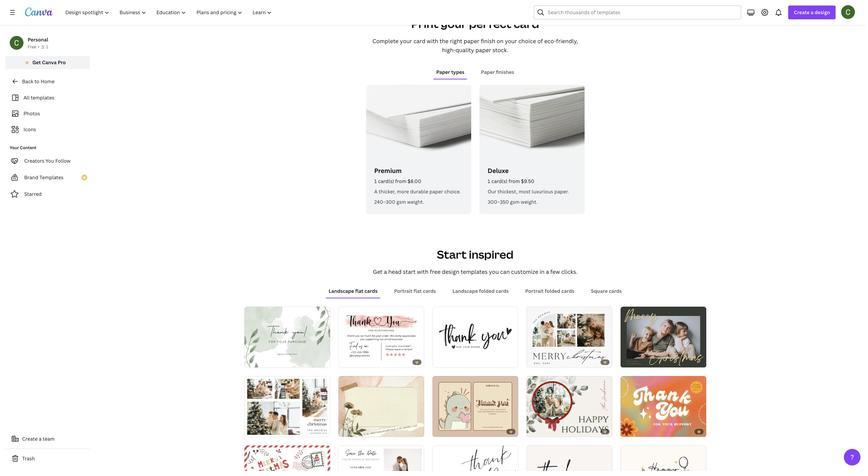 Task type: locate. For each thing, give the bounding box(es) containing it.
creators
[[24, 158, 44, 164]]

gsm
[[397, 199, 406, 205], [510, 199, 520, 205]]

a inside button
[[39, 436, 42, 443]]

1 vertical spatial create
[[22, 436, 38, 443]]

0 horizontal spatial landscape
[[329, 288, 354, 295]]

1 horizontal spatial flat
[[414, 288, 422, 295]]

with inside complete your card with the right paper finish on your choice of eco-friendly, high-quality paper stock.
[[427, 37, 438, 45]]

1 portrait from the left
[[394, 288, 413, 295]]

1 card(s) from the left
[[378, 178, 394, 185]]

flat inside button
[[355, 288, 364, 295]]

creators you follow
[[24, 158, 71, 164]]

folded inside button
[[479, 288, 495, 295]]

thicker,
[[379, 188, 396, 195]]

few
[[551, 268, 560, 276]]

2 weight. from the left
[[521, 199, 538, 205]]

landscape inside button
[[453, 288, 478, 295]]

0 horizontal spatial portrait
[[394, 288, 413, 295]]

folded down few
[[545, 288, 560, 295]]

white elegant modern calligraphy wedding thank you card image
[[432, 446, 518, 472]]

0 horizontal spatial weight.
[[407, 199, 424, 205]]

None search field
[[534, 6, 742, 19]]

photos link
[[10, 107, 86, 120]]

head
[[388, 268, 402, 276]]

a inside dropdown button
[[811, 9, 814, 16]]

colorful gradient thank your card image
[[621, 377, 706, 438]]

1 inside deluxe 1 card(s) from $9.50
[[488, 178, 490, 185]]

1 vertical spatial get
[[373, 268, 383, 276]]

0 vertical spatial create
[[794, 9, 810, 16]]

flat for landscape
[[355, 288, 364, 295]]

square cards
[[591, 288, 622, 295]]

flat
[[355, 288, 364, 295], [414, 288, 422, 295]]

get a head start with free design templates you can customize in a few clicks.
[[373, 268, 578, 276]]

finishes
[[496, 69, 514, 75]]

card(s) inside deluxe 1 card(s) from $9.50
[[492, 178, 508, 185]]

templates
[[31, 94, 54, 101], [461, 268, 488, 276]]

your right the complete
[[400, 37, 412, 45]]

eco-
[[545, 37, 556, 45]]

create inside button
[[22, 436, 38, 443]]

from inside premium 1 card(s) from $8.00
[[395, 178, 407, 185]]

2 from from the left
[[509, 178, 520, 185]]

2 paper from the left
[[481, 69, 495, 75]]

get left canva
[[32, 59, 41, 66]]

1 up our
[[488, 178, 490, 185]]

2 horizontal spatial your
[[505, 37, 517, 45]]

photo collage christmas card image
[[244, 377, 330, 438]]

paper inside the paper finishes "button"
[[481, 69, 495, 75]]

your for complete
[[400, 37, 412, 45]]

1 horizontal spatial design
[[815, 9, 830, 16]]

start
[[437, 247, 467, 262]]

landscape folded cards
[[453, 288, 509, 295]]

premium 1 card(s) from $8.00
[[374, 167, 421, 185]]

landscape
[[329, 288, 354, 295], [453, 288, 478, 295]]

a for design
[[811, 9, 814, 16]]

content
[[20, 145, 36, 151]]

portrait flat cards button
[[391, 285, 439, 298]]

design right free at the bottom
[[442, 268, 460, 276]]

paper for paper types
[[436, 69, 450, 75]]

0 horizontal spatial paper
[[436, 69, 450, 75]]

folded for portrait
[[545, 288, 560, 295]]

paper left types
[[436, 69, 450, 75]]

brand templates
[[24, 174, 64, 181]]

friendly,
[[556, 37, 578, 45]]

1 horizontal spatial from
[[509, 178, 520, 185]]

2 gsm from the left
[[510, 199, 520, 205]]

1 horizontal spatial 1
[[374, 178, 377, 185]]

deluxe image
[[480, 85, 585, 164]]

paper down finish
[[476, 46, 491, 54]]

paper left finishes
[[481, 69, 495, 75]]

follow
[[55, 158, 71, 164]]

get inside button
[[32, 59, 41, 66]]

creators you follow link
[[6, 154, 90, 168]]

1 folded from the left
[[479, 288, 495, 295]]

with left free at the bottom
[[417, 268, 429, 276]]

card inside complete your card with the right paper finish on your choice of eco-friendly, high-quality paper stock.
[[414, 37, 426, 45]]

a
[[374, 188, 378, 195]]

design inside dropdown button
[[815, 9, 830, 16]]

paper
[[436, 69, 450, 75], [481, 69, 495, 75]]

portrait inside 'button'
[[525, 288, 544, 295]]

portrait down in
[[525, 288, 544, 295]]

thickest,
[[498, 188, 518, 195]]

from up more
[[395, 178, 407, 185]]

folded down you
[[479, 288, 495, 295]]

cards for landscape folded cards
[[496, 288, 509, 295]]

0 horizontal spatial card
[[414, 37, 426, 45]]

weight.
[[407, 199, 424, 205], [521, 199, 538, 205]]

1 vertical spatial with
[[417, 268, 429, 276]]

portrait inside button
[[394, 288, 413, 295]]

1 right •
[[46, 44, 48, 50]]

flat for portrait
[[414, 288, 422, 295]]

card down print
[[414, 37, 426, 45]]

1 gsm from the left
[[397, 199, 406, 205]]

paper left 'choice.'
[[430, 188, 443, 195]]

1 horizontal spatial landscape
[[453, 288, 478, 295]]

your right on
[[505, 37, 517, 45]]

1 flat from the left
[[355, 288, 364, 295]]

create a team button
[[6, 433, 90, 447]]

paper finishes button
[[478, 66, 517, 79]]

a for team
[[39, 436, 42, 443]]

pro
[[58, 59, 66, 66]]

1 up a
[[374, 178, 377, 185]]

1 horizontal spatial gsm
[[510, 199, 520, 205]]

brand templates link
[[6, 171, 90, 185]]

1 vertical spatial card
[[414, 37, 426, 45]]

portrait down start
[[394, 288, 413, 295]]

on
[[497, 37, 504, 45]]

get for get canva pro
[[32, 59, 41, 66]]

paper inside paper types 'button'
[[436, 69, 450, 75]]

0 horizontal spatial flat
[[355, 288, 364, 295]]

weight. down "our thickest, most luxurious paper."
[[521, 199, 538, 205]]

card(s) up "thicker,"
[[378, 178, 394, 185]]

minimalist thank you card image
[[244, 307, 330, 368]]

create inside dropdown button
[[794, 9, 810, 16]]

starred
[[24, 191, 42, 197]]

1 horizontal spatial weight.
[[521, 199, 538, 205]]

with
[[427, 37, 438, 45], [417, 268, 429, 276]]

1 paper from the left
[[436, 69, 450, 75]]

1 horizontal spatial get
[[373, 268, 383, 276]]

1 vertical spatial paper
[[476, 46, 491, 54]]

portrait folded cards button
[[523, 285, 577, 298]]

free
[[430, 268, 441, 276]]

2 folded from the left
[[545, 288, 560, 295]]

4 cards from the left
[[562, 288, 575, 295]]

3 cards from the left
[[496, 288, 509, 295]]

neutral black and white minimalist wedding thank you card image
[[527, 446, 612, 472]]

0 horizontal spatial templates
[[31, 94, 54, 101]]

0 horizontal spatial design
[[442, 268, 460, 276]]

white and gold modern greeting happy birthday card image
[[621, 446, 706, 472]]

cards inside button
[[365, 288, 378, 295]]

card(s) down deluxe
[[492, 178, 508, 185]]

paper up 'quality'
[[464, 37, 480, 45]]

paper
[[464, 37, 480, 45], [476, 46, 491, 54], [430, 188, 443, 195]]

2 portrait from the left
[[525, 288, 544, 295]]

personal
[[28, 36, 48, 43]]

2 cards from the left
[[423, 288, 436, 295]]

design
[[815, 9, 830, 16], [442, 268, 460, 276]]

0 horizontal spatial folded
[[479, 288, 495, 295]]

with left the the
[[427, 37, 438, 45]]

0 horizontal spatial your
[[400, 37, 412, 45]]

get canva pro button
[[6, 56, 90, 69]]

create for create a design
[[794, 9, 810, 16]]

from inside deluxe 1 card(s) from $9.50
[[509, 178, 520, 185]]

0 horizontal spatial gsm
[[397, 199, 406, 205]]

1 horizontal spatial paper
[[481, 69, 495, 75]]

card up 'choice'
[[514, 16, 539, 31]]

gsm down more
[[397, 199, 406, 205]]

0 vertical spatial with
[[427, 37, 438, 45]]

2 vertical spatial paper
[[430, 188, 443, 195]]

templates down start inspired
[[461, 268, 488, 276]]

card(s) inside premium 1 card(s) from $8.00
[[378, 178, 394, 185]]

can
[[500, 268, 510, 276]]

cards for landscape flat cards
[[365, 288, 378, 295]]

1 inside premium 1 card(s) from $8.00
[[374, 178, 377, 185]]

1 horizontal spatial folded
[[545, 288, 560, 295]]

1 horizontal spatial your
[[441, 16, 467, 31]]

0 horizontal spatial get
[[32, 59, 41, 66]]

0 vertical spatial design
[[815, 9, 830, 16]]

you
[[489, 268, 499, 276]]

inspired
[[469, 247, 514, 262]]

flat inside button
[[414, 288, 422, 295]]

the
[[440, 37, 449, 45]]

1 horizontal spatial card
[[514, 16, 539, 31]]

1 horizontal spatial create
[[794, 9, 810, 16]]

2 landscape from the left
[[453, 288, 478, 295]]

1
[[46, 44, 48, 50], [374, 178, 377, 185], [488, 178, 490, 185]]

1 horizontal spatial card(s)
[[492, 178, 508, 185]]

weight. down a thicker, more durable paper choice.
[[407, 199, 424, 205]]

cards
[[365, 288, 378, 295], [423, 288, 436, 295], [496, 288, 509, 295], [562, 288, 575, 295], [609, 288, 622, 295]]

christina overa image
[[841, 5, 855, 19]]

a
[[811, 9, 814, 16], [384, 268, 387, 276], [546, 268, 549, 276], [39, 436, 42, 443]]

1 from from the left
[[395, 178, 407, 185]]

landscape inside button
[[329, 288, 354, 295]]

choice.
[[444, 188, 461, 195]]

0 vertical spatial get
[[32, 59, 41, 66]]

1 for premium
[[374, 178, 377, 185]]

you
[[46, 158, 54, 164]]

portrait
[[394, 288, 413, 295], [525, 288, 544, 295]]

landscape for landscape folded cards
[[453, 288, 478, 295]]

1 horizontal spatial portrait
[[525, 288, 544, 295]]

2 card(s) from the left
[[492, 178, 508, 185]]

design left christina overa icon
[[815, 9, 830, 16]]

2 flat from the left
[[414, 288, 422, 295]]

print
[[411, 16, 439, 31]]

0 vertical spatial paper
[[464, 37, 480, 45]]

1 landscape from the left
[[329, 288, 354, 295]]

create
[[794, 9, 810, 16], [22, 436, 38, 443]]

Search search field
[[548, 6, 737, 19]]

paper types
[[436, 69, 465, 75]]

get left head
[[373, 268, 383, 276]]

your up right
[[441, 16, 467, 31]]

cards for portrait folded cards
[[562, 288, 575, 295]]

gsm down thickest,
[[510, 199, 520, 205]]

canva
[[42, 59, 57, 66]]

1 weight. from the left
[[407, 199, 424, 205]]

folded
[[479, 288, 495, 295], [545, 288, 560, 295]]

0 horizontal spatial create
[[22, 436, 38, 443]]

0 horizontal spatial card(s)
[[378, 178, 394, 185]]

2 horizontal spatial 1
[[488, 178, 490, 185]]

family christmas card image
[[527, 377, 612, 438]]

landscape for landscape flat cards
[[329, 288, 354, 295]]

1 cards from the left
[[365, 288, 378, 295]]

cards inside 'button'
[[562, 288, 575, 295]]

complete your card with the right paper finish on your choice of eco-friendly, high-quality paper stock.
[[373, 37, 578, 54]]

folded inside 'button'
[[545, 288, 560, 295]]

card
[[514, 16, 539, 31], [414, 37, 426, 45]]

paper for paper finishes
[[481, 69, 495, 75]]

5 cards from the left
[[609, 288, 622, 295]]

$8.00
[[408, 178, 421, 185]]

weight. for premium
[[407, 199, 424, 205]]

stock.
[[493, 46, 509, 54]]

1 horizontal spatial templates
[[461, 268, 488, 276]]

from up thickest,
[[509, 178, 520, 185]]

most
[[519, 188, 531, 195]]

back to home link
[[6, 75, 90, 89]]

1 vertical spatial templates
[[461, 268, 488, 276]]

templates right 'all'
[[31, 94, 54, 101]]

0 horizontal spatial from
[[395, 178, 407, 185]]

get for get a head start with free design templates you can customize in a few clicks.
[[373, 268, 383, 276]]



Task type: describe. For each thing, give the bounding box(es) containing it.
card(s) for premium
[[378, 178, 394, 185]]

back to home
[[22, 78, 54, 85]]

simplistic photo collage christmas card image
[[527, 307, 612, 368]]

gsm for premium
[[397, 199, 406, 205]]

portrait for portrait flat cards
[[394, 288, 413, 295]]

icons
[[24, 126, 36, 133]]

modern calendar photo save the date invitation card image
[[338, 446, 424, 472]]

landscape folded cards button
[[450, 285, 512, 298]]

paper types button
[[434, 66, 467, 79]]

create for create a team
[[22, 436, 38, 443]]

to
[[34, 78, 39, 85]]

square
[[591, 288, 608, 295]]

our thickest, most luxurious paper.
[[488, 188, 569, 195]]

trash link
[[6, 452, 90, 466]]

landscape flat cards button
[[326, 285, 380, 298]]

deluxe 1 card(s) from $9.50
[[488, 167, 535, 185]]

top level navigation element
[[61, 6, 278, 19]]

landscape flat cards
[[329, 288, 378, 295]]

folded for landscape
[[479, 288, 495, 295]]

portrait flat cards
[[394, 288, 436, 295]]

of
[[538, 37, 543, 45]]

gsm for deluxe
[[510, 199, 520, 205]]

customize
[[511, 268, 538, 276]]

icons link
[[10, 123, 86, 136]]

brown illustration thank you card image
[[432, 377, 518, 438]]

white minimalist simple thank you card image
[[432, 307, 518, 368]]

free •
[[28, 44, 39, 50]]

portrait folded cards
[[525, 288, 575, 295]]

a thicker, more durable paper choice.
[[374, 188, 461, 195]]

all templates link
[[10, 91, 86, 104]]

weight. for deluxe
[[521, 199, 538, 205]]

starred link
[[6, 187, 90, 201]]

240–300 gsm weight.
[[374, 199, 424, 205]]

$9.50
[[521, 178, 535, 185]]

brand
[[24, 174, 38, 181]]

deluxe
[[488, 167, 509, 175]]

240–300
[[374, 199, 395, 205]]

green gold simple photo handwriting merry christmas holiday card image
[[621, 307, 706, 368]]

finish
[[481, 37, 495, 45]]

start inspired
[[437, 247, 514, 262]]

0 vertical spatial templates
[[31, 94, 54, 101]]

all templates
[[24, 94, 54, 101]]

card(s) for deluxe
[[492, 178, 508, 185]]

types
[[451, 69, 465, 75]]

square cards button
[[588, 285, 625, 298]]

your
[[10, 145, 19, 151]]

clicks.
[[561, 268, 578, 276]]

beige flower rustic blank greeting gift card image
[[338, 377, 424, 438]]

portrait for portrait folded cards
[[525, 288, 544, 295]]

right
[[450, 37, 463, 45]]

paper finishes
[[481, 69, 514, 75]]

your content
[[10, 145, 36, 151]]

more
[[397, 188, 409, 195]]

from for deluxe
[[509, 178, 520, 185]]

choice
[[519, 37, 536, 45]]

create a team
[[22, 436, 55, 443]]

home
[[41, 78, 54, 85]]

red and green organic illustrations christmas card image
[[244, 446, 330, 472]]

300–350 gsm weight.
[[488, 199, 538, 205]]

paper.
[[555, 188, 569, 195]]

free
[[28, 44, 36, 50]]

cards for portrait flat cards
[[423, 288, 436, 295]]

premium
[[374, 167, 402, 175]]

create a design
[[794, 9, 830, 16]]

in
[[540, 268, 545, 276]]

high-
[[442, 46, 456, 54]]

photos
[[24, 110, 40, 117]]

get canva pro
[[32, 59, 66, 66]]

perfect
[[469, 16, 512, 31]]

start
[[403, 268, 416, 276]]

pink minimalist thank you for purchase card image
[[338, 307, 424, 368]]

quality
[[456, 46, 474, 54]]

1 vertical spatial design
[[442, 268, 460, 276]]

templates
[[39, 174, 64, 181]]

300–350
[[488, 199, 509, 205]]

0 horizontal spatial 1
[[46, 44, 48, 50]]

our
[[488, 188, 497, 195]]

luxurious
[[532, 188, 553, 195]]

0 vertical spatial card
[[514, 16, 539, 31]]

trash
[[22, 456, 35, 462]]

premium image
[[366, 85, 471, 164]]

1 for deluxe
[[488, 178, 490, 185]]

a for head
[[384, 268, 387, 276]]

complete
[[373, 37, 399, 45]]

back
[[22, 78, 33, 85]]

from for premium
[[395, 178, 407, 185]]

your for print
[[441, 16, 467, 31]]

create a design button
[[789, 6, 836, 19]]

team
[[43, 436, 55, 443]]

all
[[24, 94, 30, 101]]

•
[[38, 44, 39, 50]]

print your perfect card
[[411, 16, 539, 31]]



Task type: vqa. For each thing, say whether or not it's contained in the screenshot.
PLANNERS link
no



